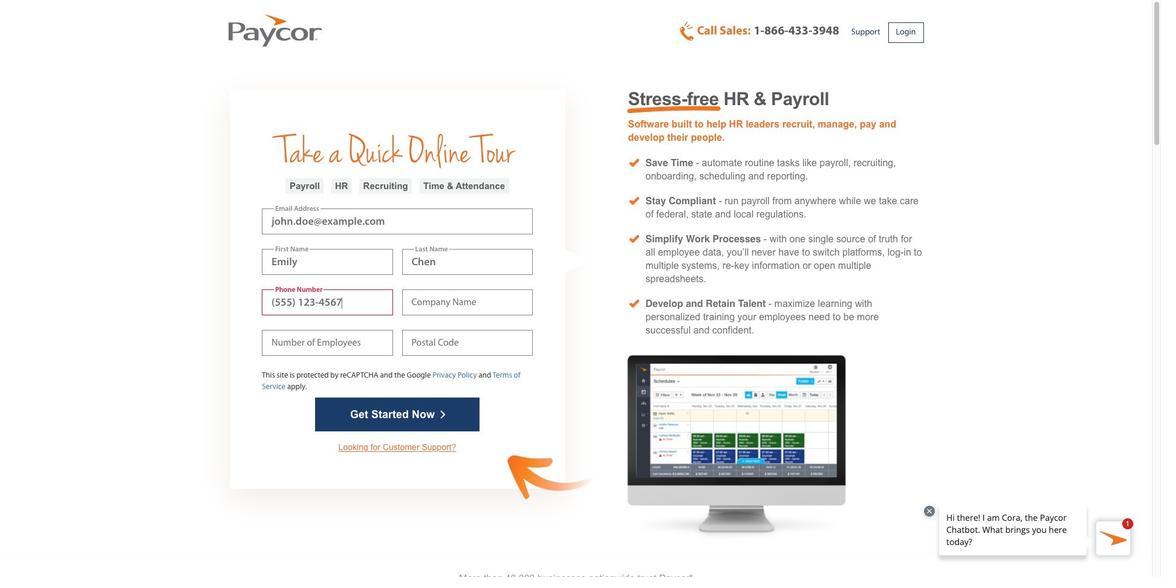 Task type: locate. For each thing, give the bounding box(es) containing it.
Company Name text field
[[402, 290, 533, 316]]

phone icon image
[[678, 20, 697, 42]]

Phone Number text field
[[262, 290, 393, 316]]



Task type: describe. For each thing, give the bounding box(es) containing it.
Last Name text field
[[402, 249, 533, 275]]

First Name text field
[[262, 249, 393, 275]]

stress-free payroll & hr software for leaders image
[[625, 349, 848, 549]]

Postal Code text field
[[402, 330, 533, 356]]

Number of Employees number field
[[262, 330, 393, 356]]

Email Address email field
[[262, 209, 533, 235]]

paycor image
[[228, 15, 322, 47]]



